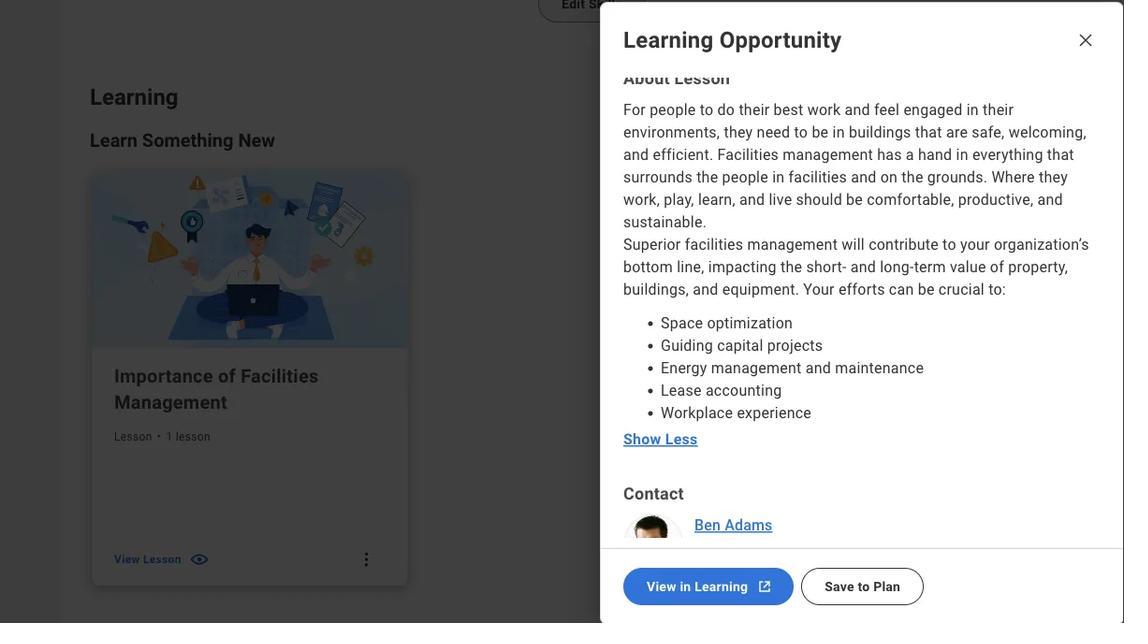 Task type: describe. For each thing, give the bounding box(es) containing it.
1 vertical spatial lesson
[[114, 431, 152, 444]]

0 vertical spatial be
[[812, 124, 829, 142]]

1 lesson
[[166, 431, 211, 444]]

play,
[[664, 191, 694, 209]]

to down best
[[794, 124, 808, 142]]

see more in learning link
[[905, 128, 1094, 158]]

surrounds
[[623, 169, 693, 187]]

welcoming,
[[1009, 124, 1087, 142]]

view in learning
[[647, 580, 748, 595]]

1 horizontal spatial be
[[846, 191, 863, 209]]

a
[[906, 146, 914, 164]]

best
[[774, 102, 804, 119]]

2 their from the left
[[983, 102, 1014, 119]]

contribute
[[869, 236, 939, 254]]

new
[[238, 130, 275, 152]]

learn
[[90, 130, 137, 152]]

about lesson
[[623, 69, 730, 88]]

should
[[796, 191, 842, 209]]

2 horizontal spatial the
[[902, 169, 924, 187]]

of inside "importance of facilities management"
[[218, 366, 236, 388]]

show
[[623, 431, 661, 449]]

and inside space optimization guiding capital projects energy management and maintenance lease accounting workplace experience
[[806, 360, 831, 378]]

line,
[[677, 259, 705, 277]]

see more in learning
[[922, 134, 1051, 150]]

importance
[[114, 366, 213, 388]]

in inside button
[[680, 580, 691, 595]]

opportunity
[[720, 27, 842, 54]]

to:
[[989, 281, 1006, 299]]

view lesson
[[114, 554, 181, 567]]

organization's
[[994, 236, 1089, 254]]

plan
[[873, 580, 901, 595]]

buildings,
[[623, 281, 689, 299]]

will
[[842, 236, 865, 254]]

1 vertical spatial that
[[1047, 146, 1074, 164]]

space optimization guiding capital projects energy management and maintenance lease accounting workplace experience
[[661, 315, 924, 423]]

0 horizontal spatial the
[[697, 169, 718, 187]]

ben
[[695, 517, 721, 535]]

feel
[[874, 102, 900, 119]]

1 vertical spatial facilities
[[685, 236, 743, 254]]

capital
[[717, 337, 764, 355]]

property,
[[1008, 259, 1068, 277]]

0 horizontal spatial they
[[724, 124, 753, 142]]

where
[[992, 169, 1035, 187]]

save to plan button
[[802, 569, 924, 606]]

facilities inside 'for people to do their best work and feel engaged in their environments, they need to be in buildings that are safe, welcoming, and efficient. facilities management has a hand in everything that surrounds the people in facilities and on the grounds. where they work, play, learn, and live should be comfortable, productive, and sustainable. superior facilities management will contribute to your organization's bottom line, impacting the short- and long-term value of property, buildings, and equipment. your efforts can be crucial to:'
[[718, 146, 779, 164]]

crucial
[[939, 281, 985, 299]]

efficient.
[[653, 146, 714, 164]]

workplace
[[661, 405, 733, 423]]

environments,
[[623, 124, 720, 142]]

view for view lesson
[[114, 554, 140, 567]]

learning opportunity
[[623, 27, 842, 54]]

has
[[877, 146, 902, 164]]

importance of facilities management
[[114, 366, 319, 414]]

to left your
[[943, 236, 956, 254]]

learning inside button
[[695, 580, 748, 595]]

accounting
[[706, 382, 782, 400]]

energy
[[661, 360, 707, 378]]

show less
[[623, 431, 698, 449]]

guiding
[[661, 337, 713, 355]]

everything
[[973, 146, 1043, 164]]

more
[[948, 134, 980, 150]]

and up organization's
[[1038, 191, 1063, 209]]

hand
[[918, 146, 952, 164]]

work
[[808, 102, 841, 119]]

bottom
[[623, 259, 673, 277]]

and left live
[[740, 191, 765, 209]]

efforts
[[839, 281, 885, 299]]

of inside 'for people to do their best work and feel engaged in their environments, they need to be in buildings that are safe, welcoming, and efficient. facilities management has a hand in everything that surrounds the people in facilities and on the grounds. where they work, play, learn, and live should be comfortable, productive, and sustainable. superior facilities management will contribute to your organization's bottom line, impacting the short- and long-term value of property, buildings, and equipment. your efforts can be crucial to:'
[[990, 259, 1004, 277]]

term
[[914, 259, 946, 277]]

ext link image
[[756, 578, 774, 597]]

0 horizontal spatial people
[[650, 102, 696, 119]]

management
[[114, 392, 227, 414]]

experience
[[737, 405, 812, 423]]

lease
[[661, 382, 702, 400]]

importance of facilities management link
[[114, 364, 385, 416]]

equipment.
[[722, 281, 800, 299]]



Task type: vqa. For each thing, say whether or not it's contained in the screenshot.
'Scheduling Worker Preferences' element
no



Task type: locate. For each thing, give the bounding box(es) containing it.
1 vertical spatial facilities
[[241, 366, 319, 388]]

contact
[[623, 484, 684, 504]]

learning opportunity dialog
[[600, 2, 1124, 623]]

management up short-
[[747, 236, 838, 254]]

of up to:
[[990, 259, 1004, 277]]

that down engaged
[[915, 124, 942, 142]]

be
[[812, 124, 829, 142], [846, 191, 863, 209], [918, 281, 935, 299]]

0 vertical spatial of
[[990, 259, 1004, 277]]

0 vertical spatial facilities
[[789, 169, 847, 187]]

external link element
[[1055, 132, 1077, 154]]

of
[[990, 259, 1004, 277], [218, 366, 236, 388]]

1 vertical spatial view
[[647, 580, 677, 595]]

and left on
[[851, 169, 877, 187]]

be down work
[[812, 124, 829, 142]]

1 horizontal spatial view
[[647, 580, 677, 595]]

1 horizontal spatial their
[[983, 102, 1014, 119]]

2 horizontal spatial be
[[918, 281, 935, 299]]

1 horizontal spatial facilities
[[789, 169, 847, 187]]

importance of facilities management image
[[92, 171, 408, 350]]

1 vertical spatial be
[[846, 191, 863, 209]]

visible image
[[189, 550, 210, 571]]

0 vertical spatial view
[[114, 554, 140, 567]]

creator
[[695, 538, 734, 551]]

view inside the view in learning button
[[647, 580, 677, 595]]

2 vertical spatial lesson
[[143, 554, 181, 567]]

1 vertical spatial they
[[1039, 169, 1068, 187]]

space
[[661, 315, 703, 333]]

that down welcoming,
[[1047, 146, 1074, 164]]

and down projects
[[806, 360, 831, 378]]

and left feel
[[845, 102, 870, 119]]

1
[[166, 431, 173, 444]]

lesson inside learning opportunity dialog
[[674, 69, 730, 88]]

do
[[718, 102, 735, 119]]

learn,
[[698, 191, 736, 209]]

for people to do their best work and feel engaged in their environments, they need to be in buildings that are safe, welcoming, and efficient. facilities management has a hand in everything that surrounds the people in facilities and on the grounds. where they work, play, learn, and live should be comfortable, productive, and sustainable. superior facilities management will contribute to your organization's bottom line, impacting the short- and long-term value of property, buildings, and equipment. your efforts can be crucial to:
[[623, 102, 1093, 299]]

your
[[960, 236, 990, 254]]

0 vertical spatial they
[[724, 124, 753, 142]]

they down external link icon at the right top of page
[[1039, 169, 1068, 187]]

external link image
[[1055, 132, 1077, 154]]

optimization
[[707, 315, 793, 333]]

be right should
[[846, 191, 863, 209]]

safe,
[[972, 124, 1005, 142]]

and down 'line,'
[[693, 281, 718, 299]]

show less button
[[616, 429, 705, 451]]

the up learn,
[[697, 169, 718, 187]]

work,
[[623, 191, 660, 209]]

save
[[825, 580, 854, 595]]

on
[[881, 169, 898, 187]]

management up accounting
[[711, 360, 802, 378]]

and up surrounds
[[623, 146, 649, 164]]

maintenance
[[835, 360, 924, 378]]

to inside button
[[858, 580, 870, 595]]

lesson inside importance of facilities management element
[[143, 554, 181, 567]]

productive,
[[958, 191, 1034, 209]]

1 vertical spatial management
[[747, 236, 838, 254]]

value
[[950, 259, 986, 277]]

0 vertical spatial that
[[915, 124, 942, 142]]

lesson left 1
[[114, 431, 152, 444]]

learning up about lesson
[[623, 27, 714, 54]]

management inside space optimization guiding capital projects energy management and maintenance lease accounting workplace experience
[[711, 360, 802, 378]]

their right "do"
[[739, 102, 770, 119]]

in
[[967, 102, 979, 119], [833, 124, 845, 142], [983, 134, 994, 150], [956, 146, 969, 164], [772, 169, 785, 187], [680, 580, 691, 595]]

for
[[623, 102, 646, 119]]

be down term
[[918, 281, 935, 299]]

facilities up 'line,'
[[685, 236, 743, 254]]

adams
[[725, 517, 773, 535]]

short-
[[806, 259, 847, 277]]

the up comfortable,
[[902, 169, 924, 187]]

grounds.
[[927, 169, 988, 187]]

buildings
[[849, 124, 911, 142]]

view in learning button
[[623, 569, 794, 606]]

1 horizontal spatial the
[[781, 259, 802, 277]]

to left plan
[[858, 580, 870, 595]]

and up efforts
[[851, 259, 876, 277]]

importance of facilities management element
[[114, 550, 210, 571]]

2 vertical spatial management
[[711, 360, 802, 378]]

about
[[623, 69, 670, 88]]

see
[[922, 134, 945, 150]]

0 vertical spatial facilities
[[718, 146, 779, 164]]

1 horizontal spatial they
[[1039, 169, 1068, 187]]

1 their from the left
[[739, 102, 770, 119]]

0 vertical spatial people
[[650, 102, 696, 119]]

0 horizontal spatial of
[[218, 366, 236, 388]]

something
[[142, 130, 233, 152]]

live
[[769, 191, 792, 209]]

people
[[650, 102, 696, 119], [722, 169, 768, 187]]

less
[[665, 431, 698, 449]]

to
[[700, 102, 714, 119], [794, 124, 808, 142], [943, 236, 956, 254], [858, 580, 870, 595]]

facilities
[[718, 146, 779, 164], [241, 366, 319, 388]]

x image
[[1077, 31, 1095, 50]]

0 vertical spatial management
[[783, 146, 873, 164]]

0 vertical spatial lesson
[[674, 69, 730, 88]]

of up the management
[[218, 366, 236, 388]]

management
[[783, 146, 873, 164], [747, 236, 838, 254], [711, 360, 802, 378]]

learn something new
[[90, 130, 275, 152]]

learning up learn
[[90, 84, 178, 111]]

that
[[915, 124, 942, 142], [1047, 146, 1074, 164]]

1 horizontal spatial facilities
[[718, 146, 779, 164]]

1 horizontal spatial that
[[1047, 146, 1074, 164]]

1 horizontal spatial people
[[722, 169, 768, 187]]

lesson left visible icon at the left of page
[[143, 554, 181, 567]]

1 vertical spatial of
[[218, 366, 236, 388]]

learning down creator
[[695, 580, 748, 595]]

0 horizontal spatial their
[[739, 102, 770, 119]]

ben adams link
[[695, 515, 903, 537]]

they
[[724, 124, 753, 142], [1039, 169, 1068, 187]]

can
[[889, 281, 914, 299]]

people up learn,
[[722, 169, 768, 187]]

comfortable,
[[867, 191, 954, 209]]

0 horizontal spatial that
[[915, 124, 942, 142]]

superior
[[623, 236, 681, 254]]

they down "do"
[[724, 124, 753, 142]]

long-
[[880, 259, 914, 277]]

learning
[[623, 27, 714, 54], [90, 84, 178, 111], [998, 134, 1051, 150], [695, 580, 748, 595]]

the left short-
[[781, 259, 802, 277]]

ben adams creator
[[695, 517, 773, 551]]

1 vertical spatial people
[[722, 169, 768, 187]]

to left "do"
[[700, 102, 714, 119]]

impacting
[[708, 259, 777, 277]]

view inside importance of facilities management element
[[114, 554, 140, 567]]

people up environments,
[[650, 102, 696, 119]]

0 horizontal spatial facilities
[[685, 236, 743, 254]]

projects
[[767, 337, 823, 355]]

learning up where
[[998, 134, 1051, 150]]

0 horizontal spatial view
[[114, 554, 140, 567]]

are
[[946, 124, 968, 142]]

2 vertical spatial be
[[918, 281, 935, 299]]

facilities
[[789, 169, 847, 187], [685, 236, 743, 254]]

view for view in learning
[[647, 580, 677, 595]]

facilities inside "importance of facilities management"
[[241, 366, 319, 388]]

lesson
[[674, 69, 730, 88], [114, 431, 152, 444], [143, 554, 181, 567]]

and
[[845, 102, 870, 119], [623, 146, 649, 164], [851, 169, 877, 187], [740, 191, 765, 209], [1038, 191, 1063, 209], [851, 259, 876, 277], [693, 281, 718, 299], [806, 360, 831, 378]]

need
[[757, 124, 790, 142]]

facilities up should
[[789, 169, 847, 187]]

save to plan
[[825, 580, 901, 595]]

your
[[804, 281, 835, 299]]

lesson up "do"
[[674, 69, 730, 88]]

their up safe,
[[983, 102, 1014, 119]]

1 horizontal spatial of
[[990, 259, 1004, 277]]

0 horizontal spatial facilities
[[241, 366, 319, 388]]

lesson
[[176, 431, 211, 444]]

lesson for view
[[143, 554, 181, 567]]

0 horizontal spatial be
[[812, 124, 829, 142]]

view
[[114, 554, 140, 567], [647, 580, 677, 595]]

management down work
[[783, 146, 873, 164]]

lesson for about
[[674, 69, 730, 88]]

engaged
[[904, 102, 963, 119]]

sustainable.
[[623, 214, 707, 232]]



